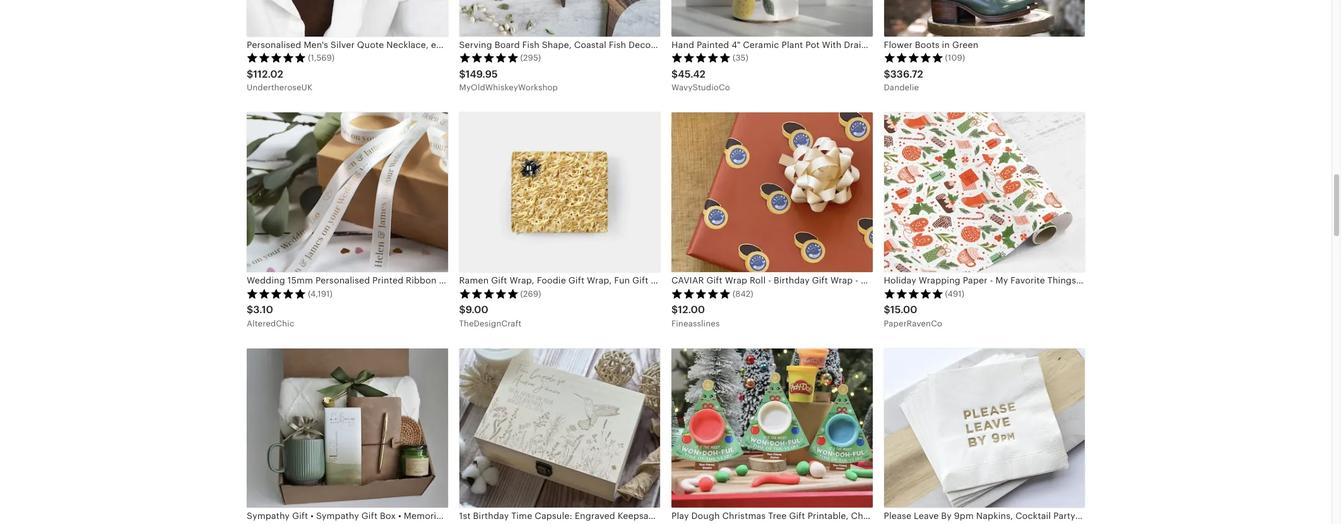 Task type: vqa. For each thing, say whether or not it's contained in the screenshot.
the bottommost Hand
no



Task type: locate. For each thing, give the bounding box(es) containing it.
5 out of 5 stars image for 12.00
[[672, 288, 731, 298]]

$ inside $ 3.10 alteredchic
[[247, 304, 253, 316]]

1 horizontal spatial holiday
[[1085, 275, 1117, 285]]

fish
[[523, 40, 540, 50], [609, 40, 626, 50]]

$ up paperravenco
[[884, 304, 891, 316]]

- left my
[[990, 275, 994, 285]]

$ for 9.00
[[459, 304, 466, 316]]

fish up '(295)'
[[523, 40, 540, 50]]

$ for 45.42
[[672, 68, 678, 80]]

myoldwhiskeyworkshop
[[459, 83, 558, 92]]

$ down walnut
[[672, 68, 678, 80]]

fish left decor,
[[609, 40, 626, 50]]

2 - from the left
[[1079, 275, 1082, 285]]

$ up thedesigncraft
[[459, 304, 466, 316]]

$ down serving at the top left of page
[[459, 68, 466, 80]]

$ inside $ 149.95 myoldwhiskeyworkshop
[[459, 68, 466, 80]]

$ for 3.10
[[247, 304, 253, 316]]

$ inside $ 9.00 thedesigncraft
[[459, 304, 466, 316]]

-
[[990, 275, 994, 285], [1079, 275, 1082, 285], [1145, 275, 1148, 285], [1229, 275, 1232, 285]]

dandelie
[[884, 83, 919, 92]]

wood
[[691, 40, 716, 50]]

$ for 12.00
[[672, 304, 678, 316]]

- left 3
[[1229, 275, 1232, 285]]

12.00
[[678, 304, 705, 316]]

5 out of 5 stars image
[[247, 53, 306, 63], [459, 53, 519, 63], [672, 53, 731, 63], [884, 53, 944, 63], [247, 288, 306, 298], [459, 288, 519, 298], [672, 288, 731, 298], [884, 288, 944, 298], [459, 524, 519, 524], [672, 524, 731, 524], [884, 524, 944, 524]]

$ 112.02 undertheroseuk
[[247, 68, 313, 92]]

(842)
[[733, 289, 754, 298]]

coastal
[[574, 40, 607, 50]]

5 out of 5 stars image for 3.10
[[247, 288, 306, 298]]

$ inside $ 112.02 undertheroseuk
[[247, 68, 253, 80]]

decor,
[[629, 40, 657, 50]]

5 out of 5 stars image for 112.02
[[247, 53, 306, 63]]

my
[[996, 275, 1009, 285]]

paperravenco
[[884, 319, 943, 328]]

149.95
[[466, 68, 498, 80]]

$
[[247, 68, 253, 80], [459, 68, 466, 80], [672, 68, 678, 80], [884, 68, 891, 80], [247, 304, 253, 316], [459, 304, 466, 316], [672, 304, 678, 316], [884, 304, 891, 316]]

$ 3.10 alteredchic
[[247, 304, 294, 328]]

holiday left icons in the right of the page
[[1085, 275, 1117, 285]]

icons
[[1120, 275, 1143, 285]]

$ inside $ 336.72 dandelie
[[884, 68, 891, 80]]

wavystudioco
[[672, 83, 730, 92]]

sheets
[[1243, 275, 1272, 285]]

holiday
[[884, 275, 917, 285], [1085, 275, 1117, 285], [1151, 275, 1183, 285]]

$ up fineasslines
[[672, 304, 678, 316]]

2 horizontal spatial holiday
[[1151, 275, 1183, 285]]

favorite
[[1011, 275, 1046, 285]]

- right things
[[1079, 275, 1082, 285]]

3
[[1235, 275, 1240, 285]]

$ up 'dandelie'
[[884, 68, 891, 80]]

board
[[495, 40, 520, 50]]

green
[[953, 40, 979, 50]]

0 horizontal spatial fish
[[523, 40, 540, 50]]

$ 12.00 fineasslines
[[672, 304, 720, 328]]

$ inside $ 12.00 fineasslines
[[672, 304, 678, 316]]

$ inside "$ 45.42 wavystudioco"
[[672, 68, 678, 80]]

$ up alteredchic
[[247, 304, 253, 316]]

0 horizontal spatial holiday
[[884, 275, 917, 285]]

fineasslines
[[672, 319, 720, 328]]

2 fish from the left
[[609, 40, 626, 50]]

$ for 149.95
[[459, 68, 466, 80]]

walnut
[[659, 40, 689, 50]]

1 horizontal spatial fish
[[609, 40, 626, 50]]

please leave by 9pm napkins, cocktail party napkins, funny party napkins, hostess gift, housewarming present, box of 20 with gold foil image
[[884, 348, 1085, 508]]

15.00
[[891, 304, 918, 316]]

4.5 out of 5 stars image
[[247, 524, 306, 524]]

(295)
[[521, 53, 541, 63]]

hand painted 4" ceramic plant pot with drainage cute succulent pot indoor planter fruits lemon orange decorative bowl candle holder image
[[672, 0, 873, 36]]

holiday left gift
[[1151, 275, 1183, 285]]

in
[[942, 40, 950, 50]]

holiday up the 15.00
[[884, 275, 917, 285]]

personalised men's silver quote necklace, engraved message necklace, song quote necklace, personalised man's necklace image
[[247, 0, 448, 36]]

- right icons in the right of the page
[[1145, 275, 1148, 285]]

$ inside '$ 15.00 paperravenco'
[[884, 304, 891, 316]]

$ up undertheroseuk on the left of page
[[247, 68, 253, 80]]

(1,569)
[[308, 53, 335, 63]]

1 fish from the left
[[523, 40, 540, 50]]



Task type: describe. For each thing, give the bounding box(es) containing it.
wrapping
[[919, 275, 961, 285]]

2 holiday from the left
[[1085, 275, 1117, 285]]

$ 149.95 myoldwhiskeyworkshop
[[459, 68, 558, 92]]

336.72
[[891, 68, 924, 80]]

1 - from the left
[[990, 275, 994, 285]]

3 holiday from the left
[[1151, 275, 1183, 285]]

$ 45.42 wavystudioco
[[672, 68, 730, 92]]

boots
[[915, 40, 940, 50]]

(4,191)
[[308, 289, 333, 298]]

4 - from the left
[[1229, 275, 1232, 285]]

9.00
[[466, 304, 489, 316]]

things
[[1048, 275, 1077, 285]]

serving
[[459, 40, 492, 50]]

paper
[[963, 275, 988, 285]]

5 out of 5 stars image for 45.42
[[672, 53, 731, 63]]

play dough christmas tree gift printable, christmas gift for kids, school gift, classroom party, non candy gift, just add confetti image
[[672, 348, 873, 508]]

5 out of 5 stars image for 336.72
[[884, 53, 944, 63]]

serving board fish shape, coastal fish decor, walnut wood image
[[459, 0, 660, 36]]

shape,
[[542, 40, 572, 50]]

caviar gift wrap roll - birthday gift wrap - holiday gift wrap - illustrated gift wrap - unique gift wrap - funny gift wrap image
[[672, 113, 873, 272]]

holiday wrapping paper - my favorite things - holiday icons - holiday gift wrap - 3 sheets image
[[884, 113, 1085, 272]]

gift
[[1186, 275, 1202, 285]]

$ for 336.72
[[884, 68, 891, 80]]

3.10
[[253, 304, 273, 316]]

serving board fish shape, coastal fish decor, walnut wood
[[459, 40, 716, 50]]

$ 15.00 paperravenco
[[884, 304, 943, 328]]

(269)
[[521, 289, 541, 298]]

112.02
[[253, 68, 283, 80]]

(491)
[[946, 289, 965, 298]]

1 holiday from the left
[[884, 275, 917, 285]]

$ 9.00 thedesigncraft
[[459, 304, 522, 328]]

5 out of 5 stars image for 15.00
[[884, 288, 944, 298]]

(109)
[[946, 53, 966, 63]]

(35)
[[733, 53, 749, 63]]

alteredchic
[[247, 319, 294, 328]]

flower boots in green
[[884, 40, 979, 50]]

wrap
[[1204, 275, 1227, 285]]

undertheroseuk
[[247, 83, 313, 92]]

$ for 112.02
[[247, 68, 253, 80]]

$ 336.72 dandelie
[[884, 68, 924, 92]]

ramen gift wrap, foodie gift wrap, fun gift wrap, party wrapping paper, recyclable wrapping paper, noodle gift wrap, luxury wrapping paper image
[[459, 113, 660, 272]]

45.42
[[678, 68, 706, 80]]

thedesigncraft
[[459, 319, 522, 328]]

flower boots in green image
[[884, 0, 1085, 36]]

1st birthday time capsule: engraved keepsake box, baby's memory box, wedding anniversary gift | to open on your 18th birthday image
[[459, 348, 660, 508]]

5 out of 5 stars image for 9.00
[[459, 288, 519, 298]]

sympathy gift • sympathy gift box • memorial gift • loss of mother father brother sister friend • bereavement gift • grief gift image
[[247, 348, 448, 508]]

holiday wrapping paper - my favorite things - holiday icons - holiday gift wrap - 3 sheets
[[884, 275, 1272, 285]]

$ for 15.00
[[884, 304, 891, 316]]

5 out of 5 stars image for 149.95
[[459, 53, 519, 63]]

wedding 15mm personalised printed ribbon - wedding gift wrap - wedding ribbon - anniversary gift wrap image
[[247, 113, 448, 272]]

flower
[[884, 40, 913, 50]]

3 - from the left
[[1145, 275, 1148, 285]]



